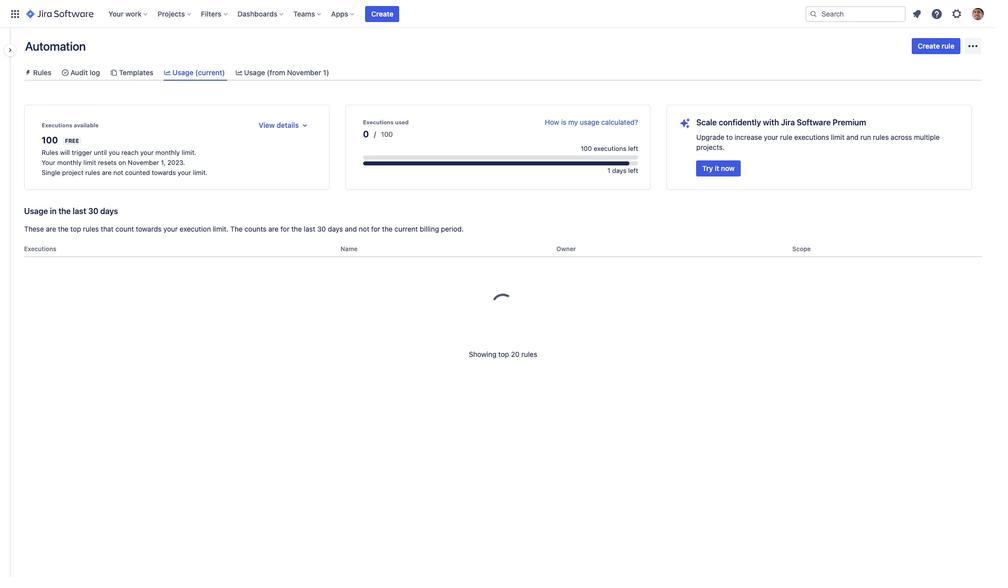 Task type: vqa. For each thing, say whether or not it's contained in the screenshot.
Jacob Simon icon
no



Task type: describe. For each thing, give the bounding box(es) containing it.
left for 1 days left
[[629, 167, 639, 175]]

your right reach
[[140, 149, 154, 157]]

projects button
[[155, 6, 195, 22]]

1 horizontal spatial days
[[328, 225, 343, 234]]

teams
[[294, 9, 315, 18]]

that
[[101, 225, 114, 234]]

owner
[[557, 246, 576, 253]]

upgrade to increase your rule executions limit and run rules across multiple projects.
[[697, 133, 940, 152]]

executions for 100
[[42, 122, 72, 129]]

try
[[703, 164, 714, 173]]

you
[[109, 149, 120, 157]]

scale confidently with jira software premium
[[697, 118, 867, 127]]

usage (from november 1) image
[[235, 69, 243, 77]]

counts
[[245, 225, 267, 234]]

the right counts
[[292, 225, 302, 234]]

usage
[[580, 118, 600, 127]]

rules inside rules will trigger until you reach your monthly limit. your monthly limit resets on november 1, 2023. single project rules are not counted towards your limit.
[[85, 169, 100, 177]]

is
[[562, 118, 567, 127]]

upgrade
[[697, 133, 725, 142]]

showing top 20 rules
[[469, 350, 538, 359]]

executions used
[[363, 119, 409, 126]]

how is my usage calculated?
[[545, 118, 639, 127]]

banner containing your work
[[0, 0, 997, 28]]

projects
[[158, 9, 185, 18]]

towards inside rules will trigger until you reach your monthly limit. your monthly limit resets on november 1, 2023. single project rules are not counted towards your limit.
[[152, 169, 176, 177]]

1,
[[161, 159, 166, 167]]

usage (current)
[[173, 68, 225, 77]]

create rule
[[919, 42, 955, 50]]

100 for 100
[[42, 135, 58, 146]]

rules for rules
[[33, 68, 51, 77]]

name
[[341, 246, 358, 253]]

Search field
[[806, 6, 907, 22]]

20
[[511, 350, 520, 359]]

rules for rules will trigger until you reach your monthly limit. your monthly limit resets on november 1, 2023. single project rules are not counted towards your limit.
[[42, 149, 58, 157]]

available
[[74, 122, 99, 129]]

1 horizontal spatial 30
[[317, 225, 326, 234]]

usage for usage in the last 30 days
[[24, 207, 48, 216]]

100 executions left
[[581, 145, 639, 153]]

your down 2023.
[[178, 169, 191, 177]]

scope
[[793, 246, 811, 253]]

to
[[727, 133, 733, 142]]

1 vertical spatial executions
[[594, 145, 627, 153]]

count
[[116, 225, 134, 234]]

tab list containing rules
[[20, 64, 987, 81]]

1 days left
[[608, 167, 639, 175]]

billing
[[420, 225, 439, 234]]

rule inside button
[[942, 42, 955, 50]]

your inside 'dropdown button'
[[109, 9, 124, 18]]

resets
[[98, 159, 117, 167]]

are inside rules will trigger until you reach your monthly limit. your monthly limit resets on november 1, 2023. single project rules are not counted towards your limit.
[[102, 169, 112, 177]]

settings image
[[952, 8, 964, 20]]

jira
[[782, 118, 796, 127]]

apps button
[[328, 6, 359, 22]]

will
[[60, 149, 70, 157]]

1 horizontal spatial last
[[304, 225, 316, 234]]

templates image
[[110, 69, 118, 77]]

trigger
[[72, 149, 92, 157]]

rules image
[[24, 69, 32, 77]]

rules inside upgrade to increase your rule executions limit and run rules across multiple projects.
[[874, 133, 890, 142]]

it
[[715, 164, 720, 173]]

software
[[797, 118, 831, 127]]

create rule button
[[912, 38, 961, 54]]

left for 100 executions left
[[629, 145, 639, 153]]

0 vertical spatial limit.
[[182, 149, 196, 157]]

in
[[50, 207, 57, 216]]

multiple
[[915, 133, 940, 142]]

view details button
[[253, 118, 317, 134]]

not inside rules will trigger until you reach your monthly limit. your monthly limit resets on november 1, 2023. single project rules are not counted towards your limit.
[[113, 169, 123, 177]]

details
[[277, 121, 299, 130]]

premium image
[[680, 118, 692, 178]]

help image
[[932, 8, 944, 20]]

projects.
[[697, 143, 725, 152]]

showing
[[469, 350, 497, 359]]

log
[[90, 68, 100, 77]]

with
[[764, 118, 780, 127]]

2023.
[[168, 159, 185, 167]]

increase
[[735, 133, 763, 142]]

expand image
[[299, 120, 311, 132]]

premium
[[833, 118, 867, 127]]

your inside upgrade to increase your rule executions limit and run rules across multiple projects.
[[765, 133, 779, 142]]

reach
[[122, 149, 139, 157]]

how
[[545, 118, 560, 127]]

/
[[374, 130, 376, 139]]

0 horizontal spatial last
[[73, 207, 86, 216]]

create for create
[[372, 9, 394, 18]]

primary element
[[6, 0, 806, 28]]

limit inside rules will trigger until you reach your monthly limit. your monthly limit resets on november 1, 2023. single project rules are not counted towards your limit.
[[83, 159, 96, 167]]

2 for from the left
[[372, 225, 381, 234]]

1 for from the left
[[281, 225, 290, 234]]

rules will trigger until you reach your monthly limit. your monthly limit resets on november 1, 2023. single project rules are not counted towards your limit.
[[42, 149, 208, 177]]

try it now
[[703, 164, 735, 173]]

now
[[722, 164, 735, 173]]

sidebar navigation image
[[0, 40, 22, 60]]

my
[[569, 118, 578, 127]]



Task type: locate. For each thing, give the bounding box(es) containing it.
rules right rules icon
[[33, 68, 51, 77]]

the right the in
[[59, 207, 71, 216]]

the left current
[[382, 225, 393, 234]]

for
[[281, 225, 290, 234], [372, 225, 381, 234]]

usage in the last 30 days
[[24, 207, 118, 216]]

notifications image
[[912, 8, 924, 20]]

execution
[[180, 225, 211, 234]]

executions up free
[[42, 122, 72, 129]]

for left current
[[372, 225, 381, 234]]

your left execution
[[164, 225, 178, 234]]

november inside rules will trigger until you reach your monthly limit. your monthly limit resets on november 1, 2023. single project rules are not counted towards your limit.
[[128, 159, 159, 167]]

0 vertical spatial your
[[109, 9, 124, 18]]

top left "20"
[[499, 350, 510, 359]]

0 vertical spatial top
[[70, 225, 81, 234]]

create
[[372, 9, 394, 18], [919, 42, 941, 50]]

period.
[[441, 225, 464, 234]]

0 vertical spatial days
[[613, 167, 627, 175]]

your left work
[[109, 9, 124, 18]]

audit
[[71, 68, 88, 77]]

1)
[[323, 68, 329, 77]]

november inside 'tab list'
[[287, 68, 321, 77]]

2 vertical spatial days
[[328, 225, 343, 234]]

0 horizontal spatial your
[[42, 159, 55, 167]]

0 horizontal spatial are
[[46, 225, 56, 234]]

1 vertical spatial november
[[128, 159, 159, 167]]

rules inside rules will trigger until you reach your monthly limit. your monthly limit resets on november 1, 2023. single project rules are not counted towards your limit.
[[42, 149, 58, 157]]

100 down the usage
[[581, 145, 592, 153]]

limit
[[832, 133, 845, 142], [83, 159, 96, 167]]

automation
[[25, 39, 86, 53]]

limit.
[[182, 149, 196, 157], [193, 169, 208, 177], [213, 225, 229, 234]]

usage left the in
[[24, 207, 48, 216]]

november
[[287, 68, 321, 77], [128, 159, 159, 167]]

top
[[70, 225, 81, 234], [499, 350, 510, 359]]

work
[[125, 9, 142, 18]]

0 horizontal spatial top
[[70, 225, 81, 234]]

rules right "20"
[[522, 350, 538, 359]]

audit log image
[[61, 69, 70, 77]]

teams button
[[291, 6, 325, 22]]

0 horizontal spatial 100
[[42, 135, 58, 146]]

your up single
[[42, 159, 55, 167]]

1 horizontal spatial not
[[359, 225, 370, 234]]

left up 1 days left
[[629, 145, 639, 153]]

2 horizontal spatial days
[[613, 167, 627, 175]]

0 horizontal spatial not
[[113, 169, 123, 177]]

0 horizontal spatial rule
[[781, 133, 793, 142]]

0 horizontal spatial and
[[345, 225, 357, 234]]

apps
[[331, 9, 349, 18]]

filters
[[201, 9, 222, 18]]

your down with on the right of the page
[[765, 133, 779, 142]]

these
[[24, 225, 44, 234]]

towards right count
[[136, 225, 162, 234]]

until
[[94, 149, 107, 157]]

1 vertical spatial and
[[345, 225, 357, 234]]

0 horizontal spatial create
[[372, 9, 394, 18]]

2 vertical spatial limit.
[[213, 225, 229, 234]]

executions available
[[42, 122, 99, 129]]

your work
[[109, 9, 142, 18]]

monthly up 1,
[[156, 149, 180, 157]]

rules right run
[[874, 133, 890, 142]]

(current)
[[195, 68, 225, 77]]

days up name
[[328, 225, 343, 234]]

2 horizontal spatial usage
[[244, 68, 265, 77]]

1 horizontal spatial for
[[372, 225, 381, 234]]

rule left the actions image
[[942, 42, 955, 50]]

dashboards
[[238, 9, 278, 18]]

the
[[59, 207, 71, 216], [58, 225, 69, 234], [292, 225, 302, 234], [382, 225, 393, 234]]

and up name
[[345, 225, 357, 234]]

create right apps "popup button"
[[372, 9, 394, 18]]

usage right usage (current) "image"
[[173, 68, 194, 77]]

usage for usage (current)
[[173, 68, 194, 77]]

1 vertical spatial 30
[[317, 225, 326, 234]]

30
[[88, 207, 98, 216], [317, 225, 326, 234]]

1 horizontal spatial top
[[499, 350, 510, 359]]

rules
[[874, 133, 890, 142], [85, 169, 100, 177], [83, 225, 99, 234], [522, 350, 538, 359]]

view
[[259, 121, 275, 130]]

1 horizontal spatial your
[[109, 9, 124, 18]]

days right 1
[[613, 167, 627, 175]]

0 horizontal spatial november
[[128, 159, 159, 167]]

create inside primary element
[[372, 9, 394, 18]]

0 vertical spatial monthly
[[156, 149, 180, 157]]

2 horizontal spatial 100
[[581, 145, 592, 153]]

single
[[42, 169, 60, 177]]

audit log
[[71, 68, 100, 77]]

confidently
[[719, 118, 762, 127]]

are right counts
[[269, 225, 279, 234]]

scale
[[697, 118, 717, 127]]

limit inside upgrade to increase your rule executions limit and run rules across multiple projects.
[[832, 133, 845, 142]]

executions
[[795, 133, 830, 142], [594, 145, 627, 153]]

filters button
[[198, 6, 232, 22]]

100
[[381, 130, 393, 139], [42, 135, 58, 146], [581, 145, 592, 153]]

november up counted
[[128, 159, 159, 167]]

these are the top rules that count towards your execution limit. the counts are for the last 30 days and not for the current billing period.
[[24, 225, 464, 234]]

calculated?
[[602, 118, 639, 127]]

usage right usage (from november 1) image
[[244, 68, 265, 77]]

try it now link
[[697, 161, 741, 177]]

2 horizontal spatial are
[[269, 225, 279, 234]]

executions
[[363, 119, 394, 126], [42, 122, 72, 129], [24, 246, 56, 253]]

current
[[395, 225, 418, 234]]

1 vertical spatial towards
[[136, 225, 162, 234]]

1 horizontal spatial november
[[287, 68, 321, 77]]

run
[[861, 133, 872, 142]]

1 horizontal spatial limit
[[832, 133, 845, 142]]

rules down resets
[[85, 169, 100, 177]]

1 vertical spatial top
[[499, 350, 510, 359]]

1 vertical spatial limit.
[[193, 169, 208, 177]]

0 vertical spatial rule
[[942, 42, 955, 50]]

0 horizontal spatial executions
[[594, 145, 627, 153]]

0 horizontal spatial 30
[[88, 207, 98, 216]]

executions for 0
[[363, 119, 394, 126]]

search image
[[810, 10, 818, 18]]

0 vertical spatial create
[[372, 9, 394, 18]]

your inside rules will trigger until you reach your monthly limit. your monthly limit resets on november 1, 2023. single project rules are not counted towards your limit.
[[42, 159, 55, 167]]

not down on
[[113, 169, 123, 177]]

and inside upgrade to increase your rule executions limit and run rules across multiple projects.
[[847, 133, 859, 142]]

used
[[395, 119, 409, 126]]

1 horizontal spatial are
[[102, 169, 112, 177]]

rules inside 'tab list'
[[33, 68, 51, 77]]

rules left will
[[42, 149, 58, 157]]

on
[[119, 159, 126, 167]]

1 horizontal spatial 100
[[381, 130, 393, 139]]

executions down these
[[24, 246, 56, 253]]

1 horizontal spatial create
[[919, 42, 941, 50]]

create button
[[366, 6, 400, 22]]

100 left free
[[42, 135, 58, 146]]

your profile and settings image
[[973, 8, 985, 20]]

1 vertical spatial your
[[42, 159, 55, 167]]

not left current
[[359, 225, 370, 234]]

executions up 1
[[594, 145, 627, 153]]

0 horizontal spatial limit
[[83, 159, 96, 167]]

monthly up project
[[57, 159, 82, 167]]

top down usage in the last 30 days
[[70, 225, 81, 234]]

1 vertical spatial rule
[[781, 133, 793, 142]]

0 vertical spatial towards
[[152, 169, 176, 177]]

1 vertical spatial rules
[[42, 149, 58, 157]]

0 vertical spatial left
[[629, 145, 639, 153]]

executions down "software"
[[795, 133, 830, 142]]

towards down 1,
[[152, 169, 176, 177]]

100 right /
[[381, 130, 393, 139]]

usage (from november 1)
[[244, 68, 329, 77]]

executions inside upgrade to increase your rule executions limit and run rules across multiple projects.
[[795, 133, 830, 142]]

0 vertical spatial and
[[847, 133, 859, 142]]

days
[[613, 167, 627, 175], [100, 207, 118, 216], [328, 225, 343, 234]]

your work button
[[106, 6, 152, 22]]

1 vertical spatial limit
[[83, 159, 96, 167]]

left right 1
[[629, 167, 639, 175]]

counted
[[125, 169, 150, 177]]

0 vertical spatial last
[[73, 207, 86, 216]]

1 vertical spatial monthly
[[57, 159, 82, 167]]

towards
[[152, 169, 176, 177], [136, 225, 162, 234]]

0
[[363, 129, 369, 140]]

across
[[891, 133, 913, 142]]

0 vertical spatial rules
[[33, 68, 51, 77]]

usage for usage (from november 1)
[[244, 68, 265, 77]]

tab list
[[20, 64, 987, 81]]

1 vertical spatial not
[[359, 225, 370, 234]]

limit down the trigger
[[83, 159, 96, 167]]

are down resets
[[102, 169, 112, 177]]

0 vertical spatial november
[[287, 68, 321, 77]]

0 vertical spatial not
[[113, 169, 123, 177]]

limit down premium
[[832, 133, 845, 142]]

rule
[[942, 42, 955, 50], [781, 133, 793, 142]]

usage (current) image
[[163, 69, 172, 77]]

november left 1)
[[287, 68, 321, 77]]

1 horizontal spatial usage
[[173, 68, 194, 77]]

0 horizontal spatial monthly
[[57, 159, 82, 167]]

and left run
[[847, 133, 859, 142]]

the down usage in the last 30 days
[[58, 225, 69, 234]]

appswitcher icon image
[[9, 8, 21, 20]]

view details
[[259, 121, 299, 130]]

banner
[[0, 0, 997, 28]]

1 vertical spatial left
[[629, 167, 639, 175]]

monthly
[[156, 149, 180, 157], [57, 159, 82, 167]]

usage
[[173, 68, 194, 77], [244, 68, 265, 77], [24, 207, 48, 216]]

project
[[62, 169, 84, 177]]

0 horizontal spatial usage
[[24, 207, 48, 216]]

1 horizontal spatial monthly
[[156, 149, 180, 157]]

rules left that
[[83, 225, 99, 234]]

not
[[113, 169, 123, 177], [359, 225, 370, 234]]

dashboards button
[[235, 6, 288, 22]]

2 left from the top
[[629, 167, 639, 175]]

actions image
[[968, 40, 980, 52]]

executions up 0 / 100
[[363, 119, 394, 126]]

and
[[847, 133, 859, 142], [345, 225, 357, 234]]

1
[[608, 167, 611, 175]]

are right these
[[46, 225, 56, 234]]

how is my usage calculated? link
[[545, 118, 639, 128]]

for right counts
[[281, 225, 290, 234]]

1 horizontal spatial executions
[[795, 133, 830, 142]]

1 left from the top
[[629, 145, 639, 153]]

1 horizontal spatial rule
[[942, 42, 955, 50]]

1 vertical spatial create
[[919, 42, 941, 50]]

the
[[230, 225, 243, 234]]

0 / 100
[[363, 129, 393, 140]]

0 vertical spatial limit
[[832, 133, 845, 142]]

rule inside upgrade to increase your rule executions limit and run rules across multiple projects.
[[781, 133, 793, 142]]

0 horizontal spatial days
[[100, 207, 118, 216]]

100 for 100 executions left
[[581, 145, 592, 153]]

100 inside 0 / 100
[[381, 130, 393, 139]]

0 vertical spatial 30
[[88, 207, 98, 216]]

1 vertical spatial last
[[304, 225, 316, 234]]

create down help image
[[919, 42, 941, 50]]

are
[[102, 169, 112, 177], [46, 225, 56, 234], [269, 225, 279, 234]]

0 horizontal spatial for
[[281, 225, 290, 234]]

your
[[765, 133, 779, 142], [140, 149, 154, 157], [178, 169, 191, 177], [164, 225, 178, 234]]

1 horizontal spatial and
[[847, 133, 859, 142]]

(from
[[267, 68, 285, 77]]

1 vertical spatial days
[[100, 207, 118, 216]]

create for create rule
[[919, 42, 941, 50]]

templates
[[119, 68, 153, 77]]

jira software image
[[26, 8, 93, 20], [26, 8, 93, 20]]

0 vertical spatial executions
[[795, 133, 830, 142]]

rule down jira
[[781, 133, 793, 142]]

free
[[65, 138, 79, 144]]

days up that
[[100, 207, 118, 216]]

left
[[629, 145, 639, 153], [629, 167, 639, 175]]



